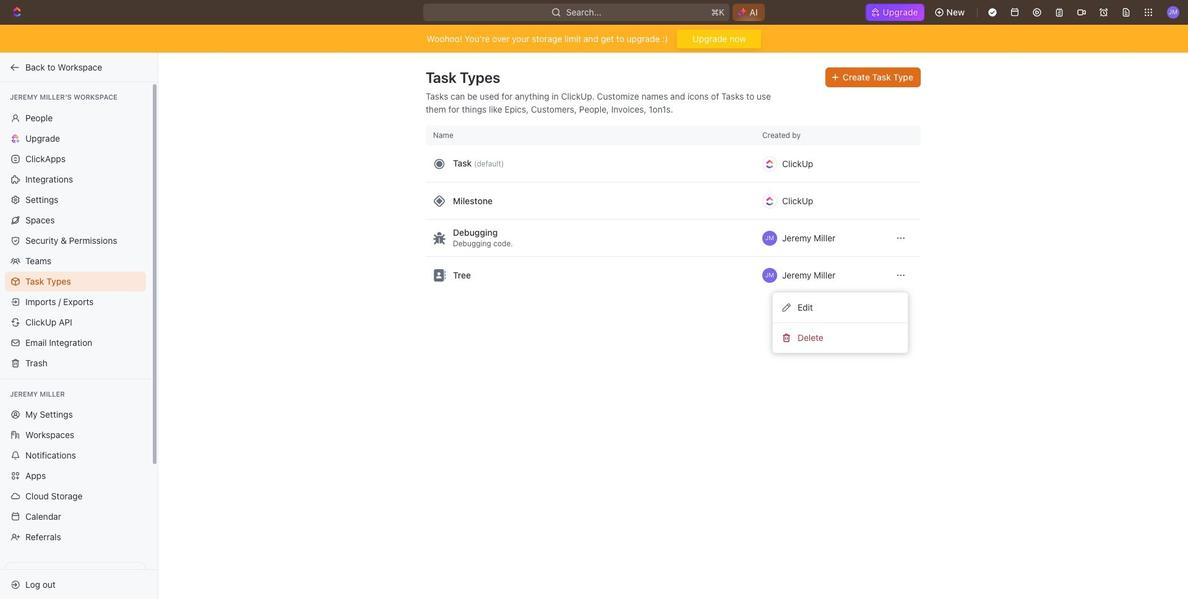 Task type: locate. For each thing, give the bounding box(es) containing it.
bug image
[[433, 232, 446, 244]]

address book image
[[433, 269, 446, 282]]



Task type: vqa. For each thing, say whether or not it's contained in the screenshot.
the rightmost Project 1
no



